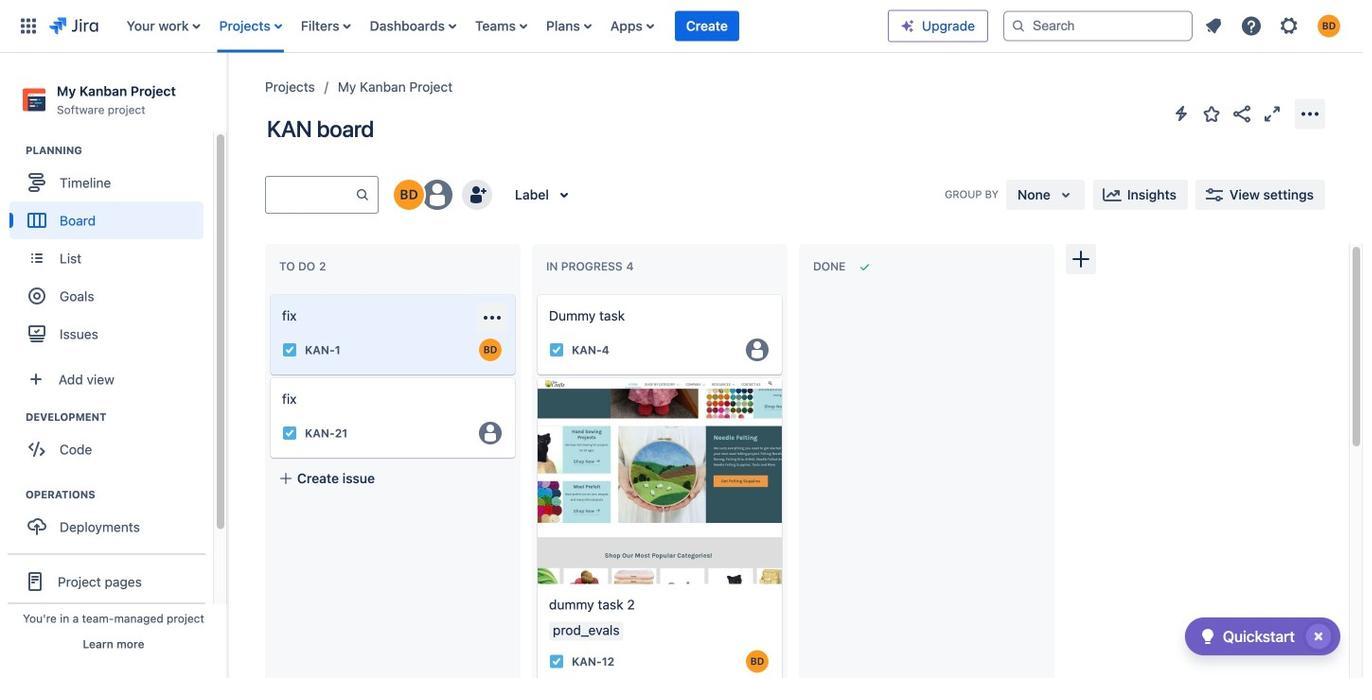 Task type: vqa. For each thing, say whether or not it's contained in the screenshot.
second More information about this user image from the bottom of the page
no



Task type: locate. For each thing, give the bounding box(es) containing it.
banner
[[0, 0, 1364, 53]]

2 vertical spatial group
[[9, 488, 212, 552]]

2 vertical spatial task image
[[549, 655, 564, 670]]

group for operations icon in the bottom left of the page
[[9, 488, 212, 552]]

0 horizontal spatial list
[[117, 0, 888, 53]]

group for planning image
[[9, 143, 212, 359]]

1 vertical spatial heading
[[26, 410, 212, 425]]

enter full screen image
[[1261, 103, 1284, 125]]

2 vertical spatial heading
[[26, 488, 212, 503]]

goal image
[[28, 288, 45, 305]]

1 horizontal spatial list
[[1197, 9, 1352, 43]]

create column image
[[1070, 248, 1093, 271]]

task image
[[549, 343, 564, 358], [282, 426, 297, 441], [549, 655, 564, 670]]

jira image
[[49, 15, 98, 37], [49, 15, 98, 37]]

create issue image for in progress element
[[525, 282, 547, 305]]

2 heading from the top
[[26, 410, 212, 425]]

1 vertical spatial task image
[[282, 426, 297, 441]]

list
[[117, 0, 888, 53], [1197, 9, 1352, 43]]

0 vertical spatial group
[[9, 143, 212, 359]]

heading for group for planning image
[[26, 143, 212, 158]]

sidebar element
[[0, 53, 227, 679]]

settings image
[[1278, 15, 1301, 37]]

heading
[[26, 143, 212, 158], [26, 410, 212, 425], [26, 488, 212, 503]]

create issue image
[[258, 282, 280, 305], [525, 282, 547, 305], [258, 366, 280, 388]]

1 group from the top
[[9, 143, 212, 359]]

0 vertical spatial heading
[[26, 143, 212, 158]]

3 heading from the top
[[26, 488, 212, 503]]

search image
[[1011, 18, 1026, 34]]

heading for group corresponding to "development" image
[[26, 410, 212, 425]]

automations menu button icon image
[[1170, 102, 1193, 125]]

2 group from the top
[[9, 410, 212, 475]]

to do element
[[279, 260, 330, 274]]

3 group from the top
[[9, 488, 212, 552]]

Search field
[[1004, 11, 1193, 41]]

in progress element
[[546, 260, 638, 274]]

None search field
[[1004, 11, 1193, 41]]

create issue image for to do element
[[258, 282, 280, 305]]

1 heading from the top
[[26, 143, 212, 158]]

group
[[9, 143, 212, 359], [9, 410, 212, 475], [9, 488, 212, 552]]

1 vertical spatial group
[[9, 410, 212, 475]]

list item
[[675, 0, 739, 53]]

dismiss quickstart image
[[1304, 622, 1334, 652]]



Task type: describe. For each thing, give the bounding box(es) containing it.
appswitcher icon image
[[17, 15, 40, 37]]

0 vertical spatial task image
[[549, 343, 564, 358]]

task image
[[282, 343, 297, 358]]

sidebar navigation image
[[206, 76, 248, 114]]

add people image
[[466, 184, 489, 206]]

star kan board image
[[1201, 103, 1223, 125]]

primary element
[[11, 0, 888, 53]]

your profile and settings image
[[1318, 15, 1341, 37]]

heading for group for operations icon in the bottom left of the page
[[26, 488, 212, 503]]

development image
[[3, 406, 26, 429]]

more actions for kan-1 fix image
[[481, 307, 504, 330]]

Search this board text field
[[266, 178, 355, 212]]

notifications image
[[1203, 15, 1225, 37]]

operations image
[[3, 484, 26, 507]]

more actions image
[[1299, 103, 1322, 125]]

help image
[[1240, 15, 1263, 37]]

planning image
[[3, 139, 26, 162]]

group for "development" image
[[9, 410, 212, 475]]



